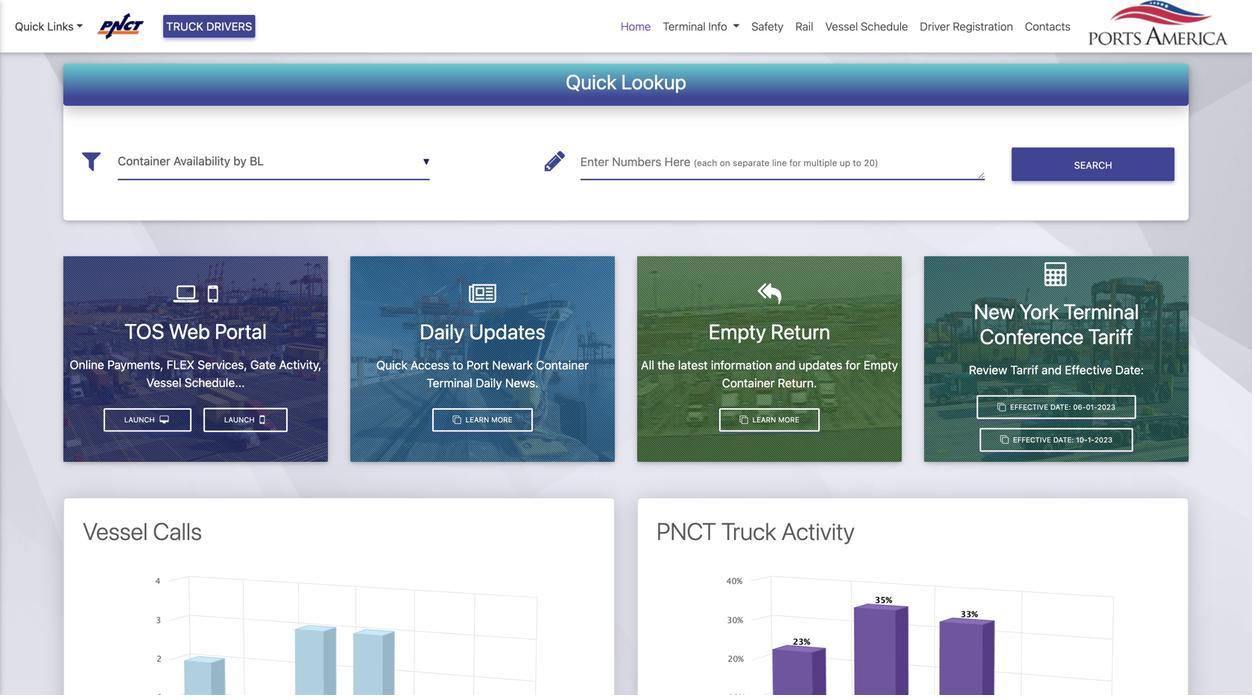 Task type: vqa. For each thing, say whether or not it's contained in the screenshot.
envelope icon inside Daniel.Magrino@Pnct.Net Link
no



Task type: describe. For each thing, give the bounding box(es) containing it.
safety link
[[746, 12, 789, 41]]

rail link
[[789, 12, 819, 41]]

and inside the all the latest information and updates for empty container return.
[[775, 358, 795, 372]]

quick for quick access to port newark container terminal daily news.
[[376, 358, 407, 372]]

0 vertical spatial date:
[[1115, 363, 1144, 377]]

2023 for 1-
[[1094, 435, 1112, 444]]

portal
[[215, 319, 267, 344]]

web
[[169, 319, 210, 344]]

activity,
[[279, 358, 322, 372]]

learn more for return
[[750, 416, 799, 424]]

home link
[[615, 12, 657, 41]]

schedule
[[861, 20, 908, 33]]

all the latest information and updates for empty container return.
[[641, 358, 898, 390]]

information
[[711, 358, 772, 372]]

0 vertical spatial effective
[[1065, 363, 1112, 377]]

latest
[[678, 358, 708, 372]]

truck drivers
[[166, 20, 252, 33]]

search
[[1074, 159, 1112, 171]]

drivers
[[206, 20, 252, 33]]

clone image inside the effective date: 10-1-2023 link
[[1000, 436, 1009, 444]]

more for updates
[[491, 416, 512, 424]]

pnct
[[657, 517, 716, 546]]

truck drivers link
[[163, 15, 255, 38]]

terminal inside new york terminal conference tariff
[[1064, 299, 1139, 324]]

0 horizontal spatial daily
[[420, 319, 464, 344]]

the
[[657, 358, 675, 372]]

2 launch link from the left
[[104, 408, 192, 432]]

newark
[[492, 358, 533, 372]]

tos
[[125, 319, 164, 344]]

01-
[[1086, 403, 1097, 411]]

terminal info link
[[657, 12, 746, 41]]

tariff
[[1088, 324, 1133, 349]]

empty inside the all the latest information and updates for empty container return.
[[864, 358, 898, 372]]

tos web portal
[[125, 319, 267, 344]]

pnct truck activity
[[657, 517, 855, 546]]

effective date: 10-1-2023 link
[[980, 428, 1133, 452]]

1-
[[1088, 435, 1094, 444]]

enter
[[580, 155, 609, 169]]

desktop image
[[160, 416, 169, 424]]

links
[[47, 20, 74, 33]]

vessel for schedule
[[825, 20, 858, 33]]

terminal info
[[663, 20, 727, 33]]

numbers
[[612, 155, 661, 169]]

learn more link for return
[[719, 408, 820, 432]]

lookup
[[621, 70, 686, 94]]

online
[[70, 358, 104, 372]]

daily inside quick access to port newark container terminal daily news.
[[476, 376, 502, 390]]

date: for 01-
[[1050, 403, 1071, 411]]

info
[[708, 20, 727, 33]]

calls
[[153, 517, 202, 546]]

review tarrif and effective date:
[[969, 363, 1144, 377]]

quick for quick lookup
[[566, 70, 617, 94]]

2023 for 01-
[[1097, 403, 1115, 411]]

06-
[[1073, 403, 1086, 411]]

learn for return
[[752, 416, 776, 424]]

return.
[[778, 376, 817, 390]]

online payments, flex services, gate activity, vessel schedule...
[[70, 358, 322, 390]]

quick links link
[[15, 18, 83, 35]]

return
[[771, 319, 830, 344]]

for inside the all the latest information and updates for empty container return.
[[846, 358, 860, 372]]

services,
[[198, 358, 247, 372]]

vessel calls
[[83, 517, 202, 546]]

for inside enter numbers here (each on separate line for multiple up to 20)
[[789, 158, 801, 168]]

enter numbers here (each on separate line for multiple up to 20)
[[580, 155, 878, 169]]

learn more for updates
[[463, 416, 512, 424]]

gate
[[250, 358, 276, 372]]



Task type: locate. For each thing, give the bounding box(es) containing it.
0 vertical spatial quick
[[15, 20, 44, 33]]

driver
[[920, 20, 950, 33]]

2 vertical spatial date:
[[1053, 435, 1074, 444]]

0 horizontal spatial clone image
[[453, 416, 461, 424]]

container inside the all the latest information and updates for empty container return.
[[722, 376, 775, 390]]

1 horizontal spatial truck
[[721, 517, 776, 546]]

up
[[840, 158, 850, 168]]

learn down quick access to port newark container terminal daily news.
[[465, 416, 489, 424]]

1 more from the left
[[491, 416, 512, 424]]

1 horizontal spatial more
[[778, 416, 799, 424]]

1 horizontal spatial empty
[[864, 358, 898, 372]]

truck right pnct
[[721, 517, 776, 546]]

review
[[969, 363, 1007, 377]]

to inside quick access to port newark container terminal daily news.
[[453, 358, 463, 372]]

1 vertical spatial terminal
[[1064, 299, 1139, 324]]

0 horizontal spatial container
[[536, 358, 589, 372]]

1 launch from the left
[[224, 415, 257, 424]]

empty up information on the bottom right of the page
[[709, 319, 766, 344]]

more down news.
[[491, 416, 512, 424]]

0 vertical spatial for
[[789, 158, 801, 168]]

clone image
[[997, 403, 1006, 411]]

launch link down payments,
[[104, 408, 192, 432]]

0 horizontal spatial more
[[491, 416, 512, 424]]

vessel
[[825, 20, 858, 33], [146, 376, 181, 390], [83, 517, 148, 546]]

news.
[[505, 376, 539, 390]]

1 horizontal spatial quick
[[376, 358, 407, 372]]

learn more link
[[432, 408, 533, 432], [719, 408, 820, 432]]

schedule...
[[185, 376, 245, 390]]

to right up
[[853, 158, 861, 168]]

0 horizontal spatial to
[[453, 358, 463, 372]]

2 horizontal spatial terminal
[[1064, 299, 1139, 324]]

updates
[[799, 358, 842, 372]]

1 learn more link from the left
[[432, 408, 533, 432]]

to left "port"
[[453, 358, 463, 372]]

0 horizontal spatial terminal
[[427, 376, 472, 390]]

1 horizontal spatial for
[[846, 358, 860, 372]]

date: down tariff on the right
[[1115, 363, 1144, 377]]

2 vertical spatial terminal
[[427, 376, 472, 390]]

effective inside effective date: 06-01-2023 link
[[1010, 403, 1048, 411]]

1 vertical spatial vessel
[[146, 376, 181, 390]]

10-
[[1076, 435, 1088, 444]]

for
[[789, 158, 801, 168], [846, 358, 860, 372]]

clone image down the all the latest information and updates for empty container return.
[[740, 416, 748, 424]]

here
[[665, 155, 690, 169]]

clone image for daily
[[453, 416, 461, 424]]

port
[[466, 358, 489, 372]]

2 launch from the left
[[124, 416, 157, 424]]

driver registration
[[920, 20, 1013, 33]]

effective right clone image
[[1010, 403, 1048, 411]]

registration
[[953, 20, 1013, 33]]

learn for updates
[[465, 416, 489, 424]]

0 horizontal spatial empty
[[709, 319, 766, 344]]

quick links
[[15, 20, 74, 33]]

empty
[[709, 319, 766, 344], [864, 358, 898, 372]]

learn down the all the latest information and updates for empty container return.
[[752, 416, 776, 424]]

1 horizontal spatial learn more
[[750, 416, 799, 424]]

activity
[[782, 517, 855, 546]]

learn more link down the all the latest information and updates for empty container return.
[[719, 408, 820, 432]]

container down information on the bottom right of the page
[[722, 376, 775, 390]]

2 learn more from the left
[[750, 416, 799, 424]]

1 vertical spatial to
[[453, 358, 463, 372]]

0 horizontal spatial for
[[789, 158, 801, 168]]

2 learn from the left
[[752, 416, 776, 424]]

and
[[775, 358, 795, 372], [1041, 363, 1062, 377]]

truck inside truck drivers link
[[166, 20, 203, 33]]

date: for 1-
[[1053, 435, 1074, 444]]

to inside enter numbers here (each on separate line for multiple up to 20)
[[853, 158, 861, 168]]

empty right updates
[[864, 358, 898, 372]]

driver registration link
[[914, 12, 1019, 41]]

effective date: 06-01-2023
[[1008, 403, 1115, 411]]

1 horizontal spatial container
[[722, 376, 775, 390]]

0 horizontal spatial learn more link
[[432, 408, 533, 432]]

learn more link for updates
[[432, 408, 533, 432]]

for right updates
[[846, 358, 860, 372]]

2 vertical spatial vessel
[[83, 517, 148, 546]]

0 vertical spatial 2023
[[1097, 403, 1115, 411]]

0 vertical spatial truck
[[166, 20, 203, 33]]

0 vertical spatial vessel
[[825, 20, 858, 33]]

2023 right 10-
[[1094, 435, 1112, 444]]

effective up 01-
[[1065, 363, 1112, 377]]

date: left 06-
[[1050, 403, 1071, 411]]

contacts link
[[1019, 12, 1077, 41]]

2 vertical spatial effective
[[1013, 435, 1051, 444]]

0 horizontal spatial launch
[[124, 416, 157, 424]]

container up news.
[[536, 358, 589, 372]]

1 horizontal spatial clone image
[[740, 416, 748, 424]]

2 more from the left
[[778, 416, 799, 424]]

1 vertical spatial for
[[846, 358, 860, 372]]

1 launch link from the left
[[204, 408, 288, 432]]

2 horizontal spatial quick
[[566, 70, 617, 94]]

quick inside quick access to port newark container terminal daily news.
[[376, 358, 407, 372]]

york
[[1019, 299, 1059, 324]]

contacts
[[1025, 20, 1071, 33]]

vessel schedule
[[825, 20, 908, 33]]

1 vertical spatial daily
[[476, 376, 502, 390]]

▼
[[423, 157, 430, 167]]

launch
[[224, 415, 257, 424], [124, 416, 157, 424]]

terminal
[[663, 20, 706, 33], [1064, 299, 1139, 324], [427, 376, 472, 390]]

new
[[974, 299, 1015, 324]]

container
[[536, 358, 589, 372], [722, 376, 775, 390]]

vessel schedule link
[[819, 12, 914, 41]]

separate
[[733, 158, 770, 168]]

(each
[[694, 158, 717, 168]]

clone image
[[453, 416, 461, 424], [740, 416, 748, 424], [1000, 436, 1009, 444]]

clone image down clone image
[[1000, 436, 1009, 444]]

quick left access
[[376, 358, 407, 372]]

1 horizontal spatial terminal
[[663, 20, 706, 33]]

more down the return.
[[778, 416, 799, 424]]

terminal left info on the right of page
[[663, 20, 706, 33]]

1 vertical spatial effective
[[1010, 403, 1048, 411]]

learn more down the return.
[[750, 416, 799, 424]]

clone image for empty
[[740, 416, 748, 424]]

1 horizontal spatial launch
[[224, 415, 257, 424]]

0 vertical spatial container
[[536, 358, 589, 372]]

effective
[[1065, 363, 1112, 377], [1010, 403, 1048, 411], [1013, 435, 1051, 444]]

1 learn more from the left
[[463, 416, 512, 424]]

quick lookup
[[566, 70, 686, 94]]

0 horizontal spatial and
[[775, 358, 795, 372]]

quick left links
[[15, 20, 44, 33]]

date: left 10-
[[1053, 435, 1074, 444]]

mobile image
[[260, 414, 265, 426]]

clone image down quick access to port newark container terminal daily news.
[[453, 416, 461, 424]]

2 horizontal spatial clone image
[[1000, 436, 1009, 444]]

0 horizontal spatial learn more
[[463, 416, 512, 424]]

learn more down quick access to port newark container terminal daily news.
[[463, 416, 512, 424]]

vessel right "rail" link
[[825, 20, 858, 33]]

line
[[772, 158, 787, 168]]

2 vertical spatial quick
[[376, 358, 407, 372]]

and up the return.
[[775, 358, 795, 372]]

daily
[[420, 319, 464, 344], [476, 376, 502, 390]]

tarrif
[[1010, 363, 1038, 377]]

vessel down flex
[[146, 376, 181, 390]]

learn more
[[463, 416, 512, 424], [750, 416, 799, 424]]

1 horizontal spatial and
[[1041, 363, 1062, 377]]

1 vertical spatial 2023
[[1094, 435, 1112, 444]]

launch link
[[204, 408, 288, 432], [104, 408, 192, 432]]

on
[[720, 158, 730, 168]]

multiple
[[804, 158, 837, 168]]

effective date: 10-1-2023
[[1011, 435, 1112, 444]]

more for return
[[778, 416, 799, 424]]

0 vertical spatial to
[[853, 158, 861, 168]]

more
[[491, 416, 512, 424], [778, 416, 799, 424]]

0 horizontal spatial truck
[[166, 20, 203, 33]]

safety
[[751, 20, 783, 33]]

for right "line"
[[789, 158, 801, 168]]

1 learn from the left
[[465, 416, 489, 424]]

effective date: 06-01-2023 link
[[977, 396, 1136, 419]]

conference
[[980, 324, 1084, 349]]

1 horizontal spatial launch link
[[204, 408, 288, 432]]

search button
[[1012, 148, 1174, 181]]

and right 'tarrif'
[[1041, 363, 1062, 377]]

home
[[621, 20, 651, 33]]

daily up access
[[420, 319, 464, 344]]

1 vertical spatial empty
[[864, 358, 898, 372]]

container inside quick access to port newark container terminal daily news.
[[536, 358, 589, 372]]

all
[[641, 358, 654, 372]]

learn more link down quick access to port newark container terminal daily news.
[[432, 408, 533, 432]]

2 learn more link from the left
[[719, 408, 820, 432]]

quick for quick links
[[15, 20, 44, 33]]

launch for mobile icon
[[224, 415, 257, 424]]

1 horizontal spatial daily
[[476, 376, 502, 390]]

rail
[[795, 20, 813, 33]]

empty return
[[709, 319, 830, 344]]

20)
[[864, 158, 878, 168]]

truck left drivers
[[166, 20, 203, 33]]

updates
[[469, 319, 545, 344]]

None text field
[[118, 143, 430, 180], [580, 143, 985, 180], [118, 143, 430, 180], [580, 143, 985, 180]]

1 horizontal spatial learn more link
[[719, 408, 820, 432]]

quick left lookup
[[566, 70, 617, 94]]

launch left desktop image on the bottom left of page
[[124, 416, 157, 424]]

0 vertical spatial terminal
[[663, 20, 706, 33]]

new york terminal conference tariff
[[974, 299, 1139, 349]]

1 vertical spatial container
[[722, 376, 775, 390]]

0 vertical spatial empty
[[709, 319, 766, 344]]

terminal down access
[[427, 376, 472, 390]]

launch for desktop image on the bottom left of page
[[124, 416, 157, 424]]

0 horizontal spatial quick
[[15, 20, 44, 33]]

quick inside 'link'
[[15, 20, 44, 33]]

1 vertical spatial truck
[[721, 517, 776, 546]]

terminal inside quick access to port newark container terminal daily news.
[[427, 376, 472, 390]]

flex
[[167, 358, 194, 372]]

quick access to port newark container terminal daily news.
[[376, 358, 589, 390]]

effective for effective date: 10-1-2023
[[1013, 435, 1051, 444]]

0 vertical spatial daily
[[420, 319, 464, 344]]

terminal up tariff on the right
[[1064, 299, 1139, 324]]

2023
[[1097, 403, 1115, 411], [1094, 435, 1112, 444]]

vessel inside 'link'
[[825, 20, 858, 33]]

effective inside the effective date: 10-1-2023 link
[[1013, 435, 1051, 444]]

1 vertical spatial quick
[[566, 70, 617, 94]]

effective for effective date: 06-01-2023
[[1010, 403, 1048, 411]]

daily down "port"
[[476, 376, 502, 390]]

1 horizontal spatial learn
[[752, 416, 776, 424]]

launch left mobile icon
[[224, 415, 257, 424]]

payments,
[[107, 358, 163, 372]]

vessel left calls
[[83, 517, 148, 546]]

0 horizontal spatial learn
[[465, 416, 489, 424]]

2023 right 06-
[[1097, 403, 1115, 411]]

access
[[411, 358, 449, 372]]

0 horizontal spatial launch link
[[104, 408, 192, 432]]

launch link down schedule...
[[204, 408, 288, 432]]

effective down effective date: 06-01-2023 link
[[1013, 435, 1051, 444]]

vessel inside online payments, flex services, gate activity, vessel schedule...
[[146, 376, 181, 390]]

daily updates
[[420, 319, 545, 344]]

vessel for calls
[[83, 517, 148, 546]]

1 horizontal spatial to
[[853, 158, 861, 168]]

1 vertical spatial date:
[[1050, 403, 1071, 411]]



